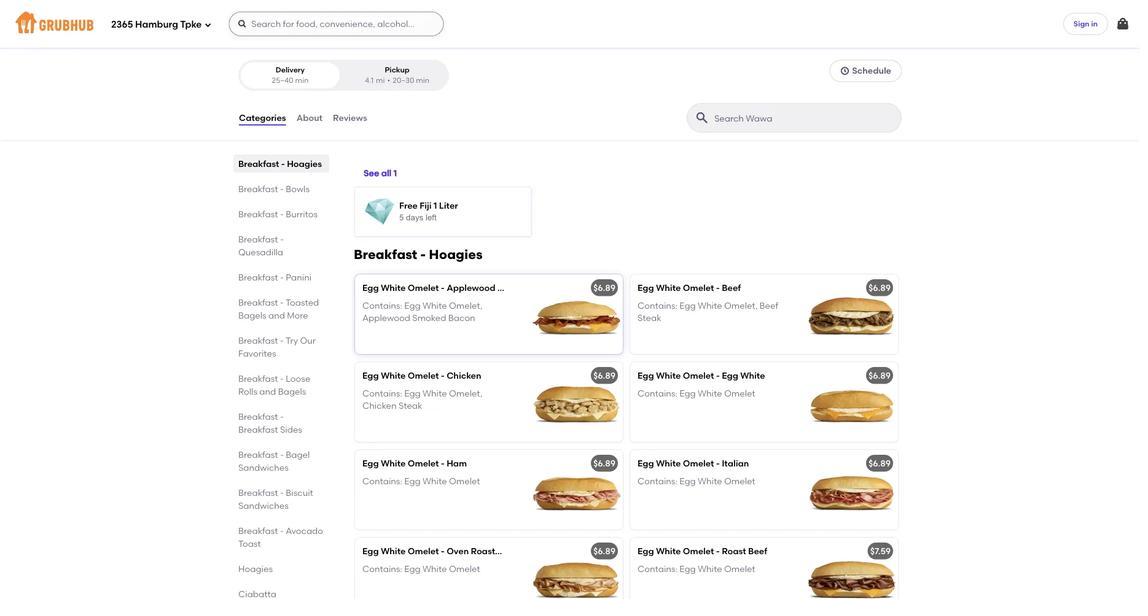 Task type: describe. For each thing, give the bounding box(es) containing it.
see
[[364, 168, 379, 178]]

breakfast for breakfast - panini tab
[[238, 272, 278, 283]]

try
[[286, 336, 298, 346]]

breakfast - panini
[[238, 272, 312, 283]]

egg white omelet - roast beef
[[638, 547, 768, 557]]

roasted
[[471, 547, 506, 557]]

egg white omelet - beef image
[[806, 275, 898, 355]]

Search for food, convenience, alcohol... search field
[[229, 12, 444, 36]]

breakfast - breakfast sides
[[238, 412, 302, 435]]

contains: for egg white omelet - roast beef
[[638, 564, 678, 574]]

bacon for egg white omelet - applewood smoked bacon
[[534, 283, 561, 293]]

pickup 4.1 mi • 20–30 min
[[365, 65, 429, 85]]

sandwiches for biscuit
[[238, 501, 289, 511]]

loose
[[286, 374, 310, 384]]

main navigation navigation
[[0, 0, 1140, 48]]

4.1
[[365, 76, 374, 85]]

svg image inside schedule button
[[840, 66, 850, 76]]

- inside the breakfast - loose rolls and bagels
[[280, 374, 284, 384]]

rt.
[[254, 0, 265, 11]]

breakfast for breakfast - breakfast sides tab
[[238, 412, 278, 422]]

breakfast - loose rolls and bagels
[[238, 374, 310, 397]]

2365 hamburg tpke
[[111, 19, 202, 30]]

delivery for 25–40
[[276, 65, 305, 74]]

breakfast - panini tab
[[238, 271, 324, 284]]

$6.89 for egg white omelet - applewood smoked bacon
[[593, 283, 616, 293]]

breakfast - hoagies inside tab
[[238, 159, 322, 169]]

steak for contains: egg white omelet, chicken steak
[[399, 401, 422, 411]]

breakfast - biscuit sandwiches
[[238, 488, 313, 511]]

omelet, for chicken
[[449, 388, 482, 399]]

on
[[418, 19, 427, 28]]

2 horizontal spatial hoagies
[[429, 247, 483, 263]]

location
[[358, 0, 392, 11]]

breakfast - toasted bagels and more tab
[[238, 296, 324, 322]]

see all 1 button
[[364, 162, 397, 184]]

breakfast for breakfast - loose rolls and bagels tab
[[238, 374, 278, 384]]

white inside contains: egg white omelet, beef steak
[[698, 300, 722, 311]]

hoagies tab
[[238, 563, 324, 576]]

breakfast - try our favorites tab
[[238, 334, 324, 360]]

48
[[302, 18, 312, 29]]

- inside 'breakfast - breakfast sides'
[[280, 412, 284, 422]]

chicken for contains: egg white omelet, chicken steak
[[363, 401, 397, 411]]

time
[[429, 19, 445, 28]]

bacon for contains: egg white omelet, applewood smoked bacon
[[448, 313, 475, 323]]

egg white omelet - applewood smoked bacon image
[[531, 275, 623, 355]]

min inside pickup 4.1 mi • 20–30 min
[[416, 76, 429, 85]]

kiel
[[287, 0, 302, 11]]

- inside breakfast - try our favorites
[[280, 336, 284, 346]]

breakfast - avocado toast
[[238, 526, 323, 549]]

contains: for egg white omelet - beef
[[638, 300, 678, 311]]

48 ratings
[[302, 18, 343, 29]]

breakfast - quesadilla tab
[[238, 233, 324, 259]]

switch
[[328, 0, 356, 11]]

panini
[[286, 272, 312, 283]]

sign in
[[1074, 19, 1098, 28]]

ave.
[[304, 0, 322, 11]]

free fiji 1 liter 5 days left
[[399, 201, 458, 223]]

breakfast - burritos
[[238, 209, 318, 219]]

breakfast - toasted bagels and more
[[238, 297, 319, 321]]

option group containing delivery 25–40 min
[[238, 60, 449, 91]]

and for more
[[268, 310, 285, 321]]

breakfast - quesadilla
[[238, 234, 284, 257]]

breakfast - bowls
[[238, 184, 310, 194]]

more
[[287, 310, 308, 321]]

breakfast - biscuit sandwiches tab
[[238, 487, 324, 512]]

categories
[[239, 113, 286, 123]]

breakfast - try our favorites
[[238, 336, 316, 359]]

mi
[[376, 76, 385, 85]]

biscuit
[[286, 488, 313, 498]]

Search Wawa search field
[[713, 112, 898, 124]]

smoked for contains: egg white omelet, applewood smoked bacon
[[412, 313, 446, 323]]

contains: for egg white omelet - oven roasted turkey
[[363, 564, 402, 574]]

ham
[[447, 459, 467, 469]]

favorites
[[238, 348, 276, 359]]

egg white omelet - chicken
[[363, 371, 481, 381]]

contains: egg white omelet, applewood smoked bacon
[[363, 300, 482, 323]]

contains: for egg white omelet - applewood smoked bacon
[[363, 300, 402, 311]]

breakfast - bowls tab
[[238, 183, 324, 195]]

breakfast for the "breakfast - hoagies" tab
[[238, 159, 279, 169]]

about button
[[296, 96, 323, 140]]

pickup
[[385, 65, 410, 74]]

burritos
[[286, 209, 318, 219]]

was
[[402, 19, 416, 28]]

hamburg
[[135, 19, 178, 30]]

- inside breakfast - biscuit sandwiches
[[280, 488, 284, 498]]

omelet, for beef
[[724, 300, 758, 311]]

•
[[387, 76, 390, 85]]

breakfast - bagel sandwiches tab
[[238, 449, 324, 474]]

smoked for egg white omelet - applewood smoked bacon
[[498, 283, 532, 293]]

sign
[[1074, 19, 1090, 28]]

delivery was on time
[[372, 19, 445, 28]]

25–40
[[272, 76, 293, 85]]

egg white omelet - ham image
[[531, 450, 623, 530]]

liter
[[439, 201, 458, 211]]

egg white omelet - beef
[[638, 283, 741, 293]]

egg white omelet - oven roasted turkey
[[363, 547, 535, 557]]

left
[[426, 213, 437, 223]]

italian
[[722, 459, 749, 469]]

avocado
[[286, 526, 323, 536]]

5
[[399, 213, 404, 223]]

contains: for egg white omelet - italian
[[638, 476, 678, 487]]

sides
[[280, 425, 302, 435]]

contains: egg white omelet for oven
[[363, 564, 480, 574]]

breakfast down 5
[[354, 247, 417, 263]]

23
[[267, 0, 277, 11]]

rt. 23 & kiel ave.
[[254, 0, 322, 11]]

breakfast for breakfast - burritos tab
[[238, 209, 278, 219]]

contains: for egg white omelet - chicken
[[363, 388, 402, 399]]

beef for contains: egg white omelet, beef steak
[[760, 300, 779, 311]]

sign in button
[[1063, 13, 1108, 35]]

switch location button
[[327, 0, 392, 12]]

schedule
[[852, 66, 892, 76]]

egg white omelet - applewood smoked bacon
[[363, 283, 561, 293]]

chicken for egg white omelet - chicken
[[447, 371, 481, 381]]



Task type: vqa. For each thing, say whether or not it's contained in the screenshot.


Task type: locate. For each thing, give the bounding box(es) containing it.
breakfast for breakfast - quesadilla tab
[[238, 234, 278, 245]]

1 horizontal spatial breakfast - hoagies
[[354, 247, 483, 263]]

0 horizontal spatial applewood
[[363, 313, 410, 323]]

sandwiches up breakfast - biscuit sandwiches
[[238, 463, 289, 473]]

reviews button
[[332, 96, 368, 140]]

1 horizontal spatial bagels
[[278, 387, 306, 397]]

0 vertical spatial applewood
[[447, 283, 495, 293]]

applewood inside contains: egg white omelet, applewood smoked bacon
[[363, 313, 410, 323]]

steak down egg white omelet - beef
[[638, 313, 661, 323]]

contains: inside contains: egg white omelet, beef steak
[[638, 300, 678, 311]]

&
[[279, 0, 285, 11]]

free
[[399, 201, 418, 211]]

1 vertical spatial hoagies
[[429, 247, 483, 263]]

breakfast - hoagies down 'days'
[[354, 247, 483, 263]]

egg white omelet - egg white image
[[806, 363, 898, 442]]

rewards image
[[365, 197, 394, 227]]

0 horizontal spatial chicken
[[363, 401, 397, 411]]

breakfast up breakfast - bowls at the top
[[238, 159, 279, 169]]

bowls
[[286, 184, 310, 194]]

88
[[351, 18, 361, 29]]

option group
[[238, 60, 449, 91]]

0 horizontal spatial 1
[[394, 168, 397, 178]]

egg white omelet - italian image
[[806, 450, 898, 530]]

1 inside button
[[394, 168, 397, 178]]

$6.89 for egg white omelet - egg white
[[869, 371, 891, 381]]

bacon inside contains: egg white omelet, applewood smoked bacon
[[448, 313, 475, 323]]

0 vertical spatial smoked
[[498, 283, 532, 293]]

breakfast - bagel sandwiches
[[238, 450, 310, 473]]

breakfast - loose rolls and bagels tab
[[238, 372, 324, 398]]

0 horizontal spatial hoagies
[[238, 564, 273, 575]]

toasted
[[286, 297, 319, 308]]

and
[[268, 310, 285, 321], [260, 387, 276, 397]]

0 horizontal spatial bacon
[[448, 313, 475, 323]]

1 horizontal spatial hoagies
[[287, 159, 322, 169]]

smoked inside contains: egg white omelet, applewood smoked bacon
[[412, 313, 446, 323]]

star icon image
[[238, 17, 251, 29], [251, 17, 263, 29], [263, 17, 275, 29], [275, 17, 288, 29], [275, 17, 288, 29], [288, 17, 300, 29]]

contains: inside the contains: egg white omelet, chicken steak
[[363, 388, 402, 399]]

breakfast inside breakfast - biscuit sandwiches
[[238, 488, 278, 498]]

2 vertical spatial beef
[[748, 547, 768, 557]]

hoagies inside tab
[[287, 159, 322, 169]]

chicken
[[447, 371, 481, 381], [363, 401, 397, 411]]

hoagies up 'egg white omelet - applewood smoked bacon'
[[429, 247, 483, 263]]

1 right all
[[394, 168, 397, 178]]

contains: egg white omelet for egg
[[638, 388, 756, 399]]

breakfast for breakfast - avocado toast tab
[[238, 526, 278, 536]]

and inside breakfast - toasted bagels and more
[[268, 310, 285, 321]]

0 vertical spatial hoagies
[[287, 159, 322, 169]]

omelet
[[408, 283, 439, 293], [683, 283, 714, 293], [408, 371, 439, 381], [683, 371, 714, 381], [724, 388, 756, 399], [408, 459, 439, 469], [683, 459, 714, 469], [449, 476, 480, 487], [724, 476, 756, 487], [408, 547, 439, 557], [683, 547, 714, 557], [449, 564, 480, 574], [724, 564, 756, 574]]

1 vertical spatial delivery
[[276, 65, 305, 74]]

sandwiches for bagel
[[238, 463, 289, 473]]

breakfast up toast
[[238, 526, 278, 536]]

1 vertical spatial 1
[[434, 201, 437, 211]]

omelet, down egg white omelet - beef
[[724, 300, 758, 311]]

1 for fiji
[[434, 201, 437, 211]]

2365
[[111, 19, 133, 30]]

quesadilla
[[238, 247, 283, 257]]

our
[[300, 336, 316, 346]]

switch location
[[328, 0, 392, 11]]

contains: egg white omelet down 'egg white omelet - egg white'
[[638, 388, 756, 399]]

egg white omelet - ham
[[363, 459, 467, 469]]

magnifying glass icon image
[[695, 111, 710, 125]]

sandwiches
[[238, 463, 289, 473], [238, 501, 289, 511]]

omelet, inside the contains: egg white omelet, chicken steak
[[449, 388, 482, 399]]

1 horizontal spatial min
[[416, 76, 429, 85]]

egg white omelet - chicken image
[[531, 363, 623, 442]]

20–30
[[393, 76, 414, 85]]

breakfast for the 'breakfast - bowls' tab
[[238, 184, 278, 194]]

and left more
[[268, 310, 285, 321]]

chicken inside the contains: egg white omelet, chicken steak
[[363, 401, 397, 411]]

0 horizontal spatial steak
[[399, 401, 422, 411]]

steak
[[638, 313, 661, 323], [399, 401, 422, 411]]

egg white omelet - roast beef image
[[806, 538, 898, 600]]

bagels up favorites
[[238, 310, 266, 321]]

contains:
[[363, 300, 402, 311], [638, 300, 678, 311], [363, 388, 402, 399], [638, 388, 678, 399], [363, 476, 402, 487], [638, 476, 678, 487], [363, 564, 402, 574], [638, 564, 678, 574]]

breakfast - hoagies tab
[[238, 157, 324, 170]]

$6.89 for egg white omelet - beef
[[869, 283, 891, 293]]

steak down egg white omelet - chicken
[[399, 401, 422, 411]]

and right rolls at left bottom
[[260, 387, 276, 397]]

breakfast down rolls at left bottom
[[238, 412, 278, 422]]

min inside delivery 25–40 min
[[295, 76, 309, 85]]

breakfast inside breakfast - avocado toast
[[238, 526, 278, 536]]

0 vertical spatial and
[[268, 310, 285, 321]]

breakfast up rolls at left bottom
[[238, 374, 278, 384]]

- inside breakfast - bagel sandwiches
[[280, 450, 284, 460]]

1 vertical spatial steak
[[399, 401, 422, 411]]

$6.89 for egg white omelet - oven roasted turkey
[[593, 547, 616, 557]]

contains: egg white omelet down egg white omelet - oven roasted turkey
[[363, 564, 480, 574]]

omelet, down 'egg white omelet - applewood smoked bacon'
[[449, 300, 482, 311]]

egg white omelet - oven roasted turkey image
[[531, 538, 623, 600]]

delivery for was
[[372, 19, 400, 28]]

breakfast inside breakfast - try our favorites
[[238, 336, 278, 346]]

1 for all
[[394, 168, 397, 178]]

ratings
[[314, 18, 343, 29]]

breakfast down breakfast - bagel sandwiches
[[238, 488, 278, 498]]

bagels inside breakfast - toasted bagels and more
[[238, 310, 266, 321]]

delivery inside delivery 25–40 min
[[276, 65, 305, 74]]

svg image
[[1116, 17, 1131, 31], [237, 19, 247, 29], [204, 21, 212, 29], [840, 66, 850, 76]]

breakfast inside breakfast - bagel sandwiches
[[238, 450, 278, 460]]

hoagies down toast
[[238, 564, 273, 575]]

contains: for egg white omelet - ham
[[363, 476, 402, 487]]

schedule button
[[830, 60, 902, 82]]

0 vertical spatial delivery
[[372, 19, 400, 28]]

fiji
[[420, 201, 432, 211]]

bagel
[[286, 450, 310, 460]]

delivery 25–40 min
[[272, 65, 309, 85]]

applewood for omelet
[[447, 283, 495, 293]]

breakfast up favorites
[[238, 336, 278, 346]]

1 vertical spatial beef
[[760, 300, 779, 311]]

breakfast down 'breakfast - breakfast sides'
[[238, 450, 278, 460]]

all
[[381, 168, 392, 178]]

breakfast up quesadilla
[[238, 234, 278, 245]]

hoagies
[[287, 159, 322, 169], [429, 247, 483, 263], [238, 564, 273, 575]]

0 vertical spatial beef
[[722, 283, 741, 293]]

breakfast for the breakfast - toasted bagels and more tab
[[238, 297, 278, 308]]

breakfast for 'breakfast - try our favorites' "tab"
[[238, 336, 278, 346]]

beef inside contains: egg white omelet, beef steak
[[760, 300, 779, 311]]

tpke
[[180, 19, 202, 30]]

0 horizontal spatial min
[[295, 76, 309, 85]]

1 vertical spatial applewood
[[363, 313, 410, 323]]

breakfast - burritos tab
[[238, 208, 324, 221]]

1 vertical spatial smoked
[[412, 313, 446, 323]]

egg
[[363, 283, 379, 293], [638, 283, 654, 293], [404, 300, 421, 311], [680, 300, 696, 311], [363, 371, 379, 381], [638, 371, 654, 381], [722, 371, 738, 381], [404, 388, 421, 399], [680, 388, 696, 399], [363, 459, 379, 469], [638, 459, 654, 469], [404, 476, 421, 487], [680, 476, 696, 487], [363, 547, 379, 557], [638, 547, 654, 557], [404, 564, 421, 574], [680, 564, 696, 574]]

egg white omelet - italian
[[638, 459, 749, 469]]

egg inside contains: egg white omelet, applewood smoked bacon
[[404, 300, 421, 311]]

contains: egg white omelet down egg white omelet - ham on the left bottom of the page
[[363, 476, 480, 487]]

smoked
[[498, 283, 532, 293], [412, 313, 446, 323]]

2 vertical spatial hoagies
[[238, 564, 273, 575]]

reviews
[[333, 113, 367, 123]]

bagels inside the breakfast - loose rolls and bagels
[[278, 387, 306, 397]]

0 vertical spatial sandwiches
[[238, 463, 289, 473]]

sandwiches up breakfast - avocado toast
[[238, 501, 289, 511]]

1 horizontal spatial delivery
[[372, 19, 400, 28]]

white inside contains: egg white omelet, applewood smoked bacon
[[423, 300, 447, 311]]

1 horizontal spatial steak
[[638, 313, 661, 323]]

breakfast down quesadilla
[[238, 272, 278, 283]]

egg inside the contains: egg white omelet, chicken steak
[[404, 388, 421, 399]]

in
[[1091, 19, 1098, 28]]

and inside the breakfast - loose rolls and bagels
[[260, 387, 276, 397]]

steak inside contains: egg white omelet, beef steak
[[638, 313, 661, 323]]

1 horizontal spatial applewood
[[447, 283, 495, 293]]

breakfast down breakfast - panini
[[238, 297, 278, 308]]

omelet, inside contains: egg white omelet, beef steak
[[724, 300, 758, 311]]

breakfast - hoagies up the 'breakfast - bowls' tab
[[238, 159, 322, 169]]

breakfast left sides
[[238, 425, 278, 435]]

categories button
[[238, 96, 287, 140]]

- inside breakfast - toasted bagels and more
[[280, 297, 284, 308]]

$6.89 for egg white omelet - italian
[[869, 459, 891, 469]]

breakfast - hoagies
[[238, 159, 322, 169], [354, 247, 483, 263]]

- inside breakfast - avocado toast
[[280, 526, 284, 536]]

contains: egg white omelet for roast
[[638, 564, 756, 574]]

bagels
[[238, 310, 266, 321], [278, 387, 306, 397]]

1 vertical spatial sandwiches
[[238, 501, 289, 511]]

1 vertical spatial bacon
[[448, 313, 475, 323]]

0 horizontal spatial smoked
[[412, 313, 446, 323]]

min right 20–30
[[416, 76, 429, 85]]

breakfast - avocado toast tab
[[238, 525, 324, 551]]

1 horizontal spatial chicken
[[447, 371, 481, 381]]

0 vertical spatial bacon
[[534, 283, 561, 293]]

contains: egg white omelet
[[638, 388, 756, 399], [363, 476, 480, 487], [638, 476, 756, 487], [363, 564, 480, 574], [638, 564, 756, 574]]

2 sandwiches from the top
[[238, 501, 289, 511]]

rolls
[[238, 387, 257, 397]]

tab
[[238, 588, 324, 600]]

sandwiches inside breakfast - bagel sandwiches
[[238, 463, 289, 473]]

1 min from the left
[[295, 76, 309, 85]]

1 right fiji
[[434, 201, 437, 211]]

1 horizontal spatial 1
[[434, 201, 437, 211]]

hoagies up bowls
[[287, 159, 322, 169]]

rt. 23 & kiel ave. button
[[253, 0, 322, 12]]

applewood for white
[[363, 313, 410, 323]]

breakfast inside the breakfast - loose rolls and bagels
[[238, 374, 278, 384]]

contains: egg white omelet, chicken steak
[[363, 388, 482, 411]]

roast
[[722, 547, 746, 557]]

$7.59
[[870, 547, 891, 557]]

toast
[[238, 539, 261, 549]]

breakfast
[[238, 159, 279, 169], [238, 184, 278, 194], [238, 209, 278, 219], [238, 234, 278, 245], [354, 247, 417, 263], [238, 272, 278, 283], [238, 297, 278, 308], [238, 336, 278, 346], [238, 374, 278, 384], [238, 412, 278, 422], [238, 425, 278, 435], [238, 450, 278, 460], [238, 488, 278, 498], [238, 526, 278, 536]]

0 horizontal spatial bagels
[[238, 310, 266, 321]]

breakfast down breakfast - bowls at the top
[[238, 209, 278, 219]]

omelet, inside contains: egg white omelet, applewood smoked bacon
[[449, 300, 482, 311]]

and for bagels
[[260, 387, 276, 397]]

min
[[295, 76, 309, 85], [416, 76, 429, 85]]

contains: egg white omelet, beef steak
[[638, 300, 779, 323]]

turkey
[[508, 547, 535, 557]]

delivery up 25–40
[[276, 65, 305, 74]]

bacon
[[534, 283, 561, 293], [448, 313, 475, 323]]

2 min from the left
[[416, 76, 429, 85]]

- inside breakfast - quesadilla
[[280, 234, 284, 245]]

steak for contains: egg white omelet, beef steak
[[638, 313, 661, 323]]

1 horizontal spatial smoked
[[498, 283, 532, 293]]

-
[[281, 159, 285, 169], [280, 184, 284, 194], [280, 209, 284, 219], [280, 234, 284, 245], [420, 247, 426, 263], [280, 272, 284, 283], [441, 283, 445, 293], [716, 283, 720, 293], [280, 297, 284, 308], [280, 336, 284, 346], [441, 371, 445, 381], [716, 371, 720, 381], [280, 374, 284, 384], [280, 412, 284, 422], [280, 450, 284, 460], [441, 459, 445, 469], [716, 459, 720, 469], [280, 488, 284, 498], [280, 526, 284, 536], [441, 547, 445, 557], [716, 547, 720, 557]]

beef for egg white omelet - beef
[[722, 283, 741, 293]]

$6.89
[[593, 283, 616, 293], [869, 283, 891, 293], [593, 371, 616, 381], [869, 371, 891, 381], [593, 459, 616, 469], [869, 459, 891, 469], [593, 547, 616, 557]]

chicken down egg white omelet - chicken
[[363, 401, 397, 411]]

1 vertical spatial breakfast - hoagies
[[354, 247, 483, 263]]

omelet, for applewood
[[449, 300, 482, 311]]

0 horizontal spatial breakfast - hoagies
[[238, 159, 322, 169]]

min right 25–40
[[295, 76, 309, 85]]

1 horizontal spatial bacon
[[534, 283, 561, 293]]

egg inside contains: egg white omelet, beef steak
[[680, 300, 696, 311]]

breakfast for breakfast - biscuit sandwiches tab at the bottom of page
[[238, 488, 278, 498]]

days
[[406, 213, 424, 223]]

0 vertical spatial 1
[[394, 168, 397, 178]]

contains: egg white omelet down egg white omelet - italian
[[638, 476, 756, 487]]

$6.89 for egg white omelet - chicken
[[593, 371, 616, 381]]

breakfast for breakfast - bagel sandwiches tab
[[238, 450, 278, 460]]

0 vertical spatial chicken
[[447, 371, 481, 381]]

1 vertical spatial and
[[260, 387, 276, 397]]

contains: egg white omelet down egg white omelet - roast beef
[[638, 564, 756, 574]]

1 vertical spatial chicken
[[363, 401, 397, 411]]

white inside the contains: egg white omelet, chicken steak
[[423, 388, 447, 399]]

hoagies inside 'tab'
[[238, 564, 273, 575]]

0 vertical spatial breakfast - hoagies
[[238, 159, 322, 169]]

breakfast up breakfast - burritos
[[238, 184, 278, 194]]

breakfast - breakfast sides tab
[[238, 410, 324, 436]]

$6.89 for egg white omelet - ham
[[593, 459, 616, 469]]

chicken up the contains: egg white omelet, chicken steak
[[447, 371, 481, 381]]

breakfast inside breakfast - toasted bagels and more
[[238, 297, 278, 308]]

delivery down location
[[372, 19, 400, 28]]

omelet, down egg white omelet - chicken
[[449, 388, 482, 399]]

bagels down loose on the left bottom of page
[[278, 387, 306, 397]]

egg white omelet - egg white
[[638, 371, 765, 381]]

contains: egg white omelet for italian
[[638, 476, 756, 487]]

contains: egg white omelet for ham
[[363, 476, 480, 487]]

1 inside free fiji 1 liter 5 days left
[[434, 201, 437, 211]]

steak inside the contains: egg white omelet, chicken steak
[[399, 401, 422, 411]]

1 sandwiches from the top
[[238, 463, 289, 473]]

oven
[[447, 547, 469, 557]]

see all 1
[[364, 168, 397, 178]]

delivery
[[372, 19, 400, 28], [276, 65, 305, 74]]

0 vertical spatial bagels
[[238, 310, 266, 321]]

contains: inside contains: egg white omelet, applewood smoked bacon
[[363, 300, 402, 311]]

0 horizontal spatial delivery
[[276, 65, 305, 74]]

contains: for egg white omelet - egg white
[[638, 388, 678, 399]]

0 vertical spatial steak
[[638, 313, 661, 323]]

1 vertical spatial bagels
[[278, 387, 306, 397]]

about
[[297, 113, 323, 123]]

breakfast inside breakfast - quesadilla
[[238, 234, 278, 245]]

sandwiches inside breakfast - biscuit sandwiches
[[238, 501, 289, 511]]



